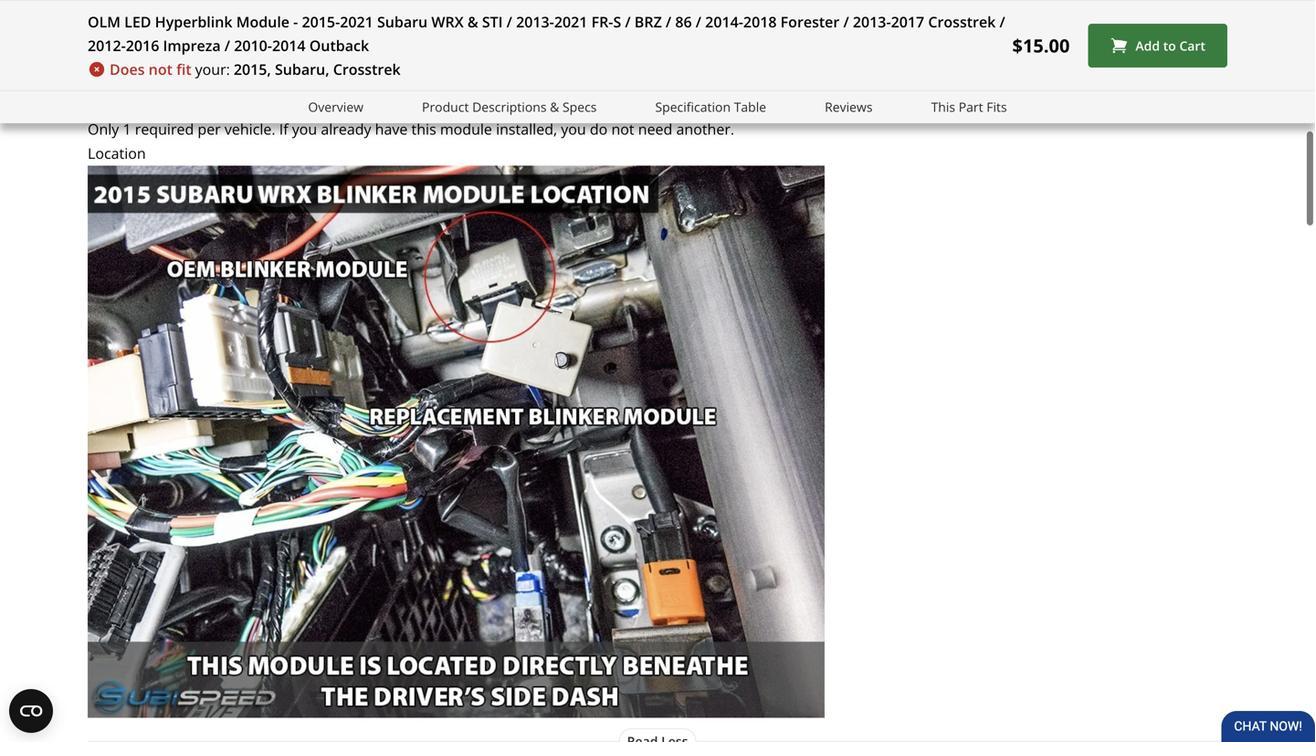 Task type: locate. For each thing, give the bounding box(es) containing it.
the up prevent
[[732, 47, 754, 67]]

they
[[559, 47, 589, 67]]

0 vertical spatial have
[[375, 23, 408, 42]]

to left does
[[88, 71, 102, 91]]

2 vehicle. from the top
[[225, 119, 276, 139]]

turn
[[758, 47, 787, 67]]

1 horizontal spatial to
[[1164, 37, 1177, 54]]

1 if from the top
[[279, 23, 288, 42]]

not
[[612, 23, 635, 42], [149, 59, 173, 79], [612, 119, 635, 139]]

0 vertical spatial required
[[135, 23, 194, 42]]

0 horizontal spatial the
[[433, 47, 455, 67]]

bulbs
[[518, 47, 555, 67]]

required for only 1 required per vehicle.  if you already have this module installed, you do not need another. location
[[135, 119, 194, 139]]

specification table
[[655, 98, 767, 116]]

already
[[321, 23, 371, 42], [321, 119, 371, 139]]

1 inside only 1 required per vehicle.  if you already have this module installed, you do not need another. location
[[123, 119, 131, 139]]

vehicle. for only 1 required per vehicle.  if you already have this module installed, you do not need another.
[[225, 23, 276, 42]]

to
[[1164, 37, 1177, 54], [88, 71, 102, 91]]

replace.
[[592, 47, 646, 67]]

1 for only 1 required per vehicle.  if you already have this module installed, you do not need another. location
[[123, 119, 131, 139]]

0 vertical spatial already
[[321, 23, 371, 42]]

module
[[236, 12, 290, 32]]

not inside only 1 required per vehicle.  if you already have this module installed, you do not need another. location
[[612, 119, 635, 139]]

& inside olm led hyperblink module - 2015-2021 subaru wrx & sti / 2013-2021 fr-s / brz / 86 / 2014-2018 forester / 2013-2017 crosstrek / 2012-2016 impreza / 2010-2014 outback
[[468, 12, 478, 32]]

required up technology
[[135, 23, 194, 42]]

required down the stock
[[135, 119, 194, 139]]

already inside only 1 required per vehicle.  if you already have this module installed, you do not need another. location
[[321, 119, 371, 139]]

used
[[379, 95, 413, 115]]

1 2021 from the left
[[340, 12, 373, 32]]

0 vertical spatial 1
[[123, 23, 131, 42]]

that
[[662, 71, 689, 91]]

0 vertical spatial not
[[612, 23, 635, 42]]

& left specs
[[550, 98, 559, 116]]

another. inside only 1 required per vehicle.  if you already have this module installed, you do not need another. location
[[676, 119, 735, 139]]

table
[[734, 98, 767, 116]]

led down olm
[[88, 47, 114, 67]]

0 vertical spatial this
[[412, 23, 436, 42]]

1 vertical spatial vehicle.
[[225, 119, 276, 139]]

required
[[135, 23, 194, 42], [135, 119, 194, 139]]

do
[[590, 23, 608, 42], [590, 119, 608, 139]]

1 vertical spatial &
[[550, 98, 559, 116]]

not up replace.
[[612, 23, 635, 42]]

0 vertical spatial this
[[650, 47, 678, 67]]

do for only 1 required per vehicle.  if you already have this module installed, you do not need another. location
[[590, 119, 608, 139]]

specification
[[655, 98, 731, 116]]

product descriptions & specs
[[422, 98, 597, 116]]

vehicle. inside only 1 required per vehicle.  if you already have this module installed, you do not need another. location
[[225, 119, 276, 139]]

2 this from the top
[[412, 119, 436, 139]]

0 vertical spatial vehicle.
[[225, 23, 276, 42]]

0 vertical spatial or
[[193, 71, 208, 91]]

2 need from the top
[[638, 119, 673, 139]]

only
[[88, 23, 119, 42], [88, 119, 119, 139]]

fits
[[987, 98, 1007, 116]]

0 vertical spatial crosstrek
[[929, 12, 996, 32]]

subaru,
[[275, 59, 329, 79]]

need for only 1 required per vehicle.  if you already have this module installed, you do not need another. location
[[638, 119, 673, 139]]

or inside led technology usually has less current draw than the halogen bulbs they replace.  this causes the turn signals to "hyperblink" or blink really fast.  we have a
[[193, 71, 208, 91]]

/ right the forester
[[844, 12, 849, 32]]

2016
[[126, 36, 159, 55]]

0 vertical spatial led
[[124, 12, 151, 32]]

1 vertical spatial led
[[88, 47, 114, 67]]

1 vertical spatial required
[[135, 119, 194, 139]]

2 another. from the top
[[676, 119, 735, 139]]

not for only 1 required per vehicle.  if you already have this module installed, you do not need another.
[[612, 23, 635, 42]]

2012-
[[88, 36, 126, 55]]

1 vertical spatial this
[[412, 119, 436, 139]]

2 installed, from the top
[[496, 119, 557, 139]]

only 1 required per vehicle.  if you already have this module installed, you do not need another.
[[88, 23, 735, 42]]

1 another. from the top
[[676, 23, 735, 42]]

or left 'used'
[[361, 95, 376, 115]]

need left 86
[[638, 23, 673, 42]]

or
[[193, 71, 208, 91], [361, 95, 376, 115]]

add to cart button
[[1088, 24, 1228, 68]]

do left s
[[590, 23, 608, 42]]

2 already from the top
[[321, 119, 371, 139]]

1 horizontal spatial 2013-
[[853, 12, 891, 32]]

fr-
[[592, 12, 613, 32]]

less
[[276, 47, 302, 67]]

2 1 from the top
[[123, 119, 131, 139]]

/ right s
[[625, 12, 631, 32]]

/
[[507, 12, 512, 32], [625, 12, 631, 32], [666, 12, 672, 32], [696, 12, 702, 32], [844, 12, 849, 32], [1000, 12, 1006, 32], [225, 36, 230, 55]]

module up halogen
[[440, 23, 492, 42]]

0 vertical spatial need
[[638, 23, 673, 42]]

another. up causes
[[676, 23, 735, 42]]

you down cutting, on the top
[[292, 119, 317, 139]]

2 per from the top
[[198, 119, 221, 139]]

to inside add to cart button
[[1164, 37, 1177, 54]]

1 per from the top
[[198, 23, 221, 42]]

product
[[422, 98, 469, 116]]

installed, for only 1 required per vehicle.  if you already have this module installed, you do not need another.
[[496, 23, 557, 42]]

location
[[88, 143, 146, 163]]

this up than
[[412, 23, 436, 42]]

1 horizontal spatial &
[[550, 98, 559, 116]]

1 need from the top
[[638, 23, 673, 42]]

this down of
[[412, 119, 436, 139]]

1 vertical spatial need
[[638, 119, 673, 139]]

if
[[279, 23, 288, 42], [279, 119, 288, 139]]

per down wiring,
[[198, 119, 221, 139]]

installed,
[[496, 23, 557, 42], [496, 119, 557, 139]]

reviews
[[825, 98, 873, 116]]

1 vertical spatial if
[[279, 119, 288, 139]]

1 vertical spatial per
[[198, 119, 221, 139]]

module inside only 1 required per vehicle.  if you already have this module installed, you do not need another. location
[[440, 119, 492, 139]]

per inside only 1 required per vehicle.  if you already have this module installed, you do not need another. location
[[198, 119, 221, 139]]

need
[[638, 23, 673, 42], [638, 119, 673, 139]]

2013- right the forester
[[853, 12, 891, 32]]

only inside only 1 required per vehicle.  if you already have this module installed, you do not need another. location
[[88, 119, 119, 139]]

technology
[[118, 47, 193, 67]]

1 1 from the top
[[123, 23, 131, 42]]

brz
[[635, 12, 662, 32]]

crosstrek
[[929, 12, 996, 32], [333, 59, 401, 79]]

another. down specification table link
[[676, 119, 735, 139]]

do inside only 1 required per vehicle.  if you already have this module installed, you do not need another. location
[[590, 119, 608, 139]]

0 vertical spatial installed,
[[496, 23, 557, 42]]

1 vertical spatial another.
[[676, 119, 735, 139]]

0 vertical spatial if
[[279, 23, 288, 42]]

this
[[650, 47, 678, 67], [931, 98, 956, 116]]

1 vertical spatial to
[[88, 71, 102, 91]]

1 down modifying
[[123, 119, 131, 139]]

if inside only 1 required per vehicle.  if you already have this module installed, you do not need another. location
[[279, 119, 288, 139]]

module down replace.
[[606, 71, 658, 91]]

2 vertical spatial have
[[375, 119, 408, 139]]

2 required from the top
[[135, 119, 194, 139]]

only for only 1 required per vehicle.  if you already have this module installed, you do not need another.
[[88, 23, 119, 42]]

do down specs
[[590, 119, 608, 139]]

1 vertical spatial only
[[88, 119, 119, 139]]

1 vertical spatial crosstrek
[[333, 59, 401, 79]]

2 vertical spatial module
[[440, 119, 492, 139]]

or right fit
[[193, 71, 208, 91]]

a
[[384, 71, 392, 91]]

2013- up bulbs
[[516, 12, 554, 32]]

1 only from the top
[[88, 23, 119, 42]]

only up location
[[88, 119, 119, 139]]

1 vertical spatial this
[[931, 98, 956, 116]]

led inside led technology usually has less current draw than the halogen bulbs they replace.  this causes the turn signals to "hyperblink" or blink really fast.  we have a
[[88, 47, 114, 67]]

& left sti
[[468, 12, 478, 32]]

vehicle. down the splicing,
[[225, 119, 276, 139]]

have
[[375, 23, 408, 42], [348, 71, 380, 91], [375, 119, 408, 139]]

another. for only 1 required per vehicle.  if you already have this module installed, you do not need another. location
[[676, 119, 735, 139]]

this inside led technology usually has less current draw than the halogen bulbs they replace.  this causes the turn signals to "hyperblink" or blink really fast.  we have a
[[650, 47, 678, 67]]

stock
[[159, 95, 195, 115]]

0 vertical spatial module
[[440, 23, 492, 42]]

0 horizontal spatial 2013-
[[516, 12, 554, 32]]

1 vertical spatial do
[[590, 119, 608, 139]]

not left fit
[[149, 59, 173, 79]]

0 vertical spatial &
[[468, 12, 478, 32]]

1 vertical spatial 1
[[123, 119, 131, 139]]

1 horizontal spatial this
[[931, 98, 956, 116]]

per up 'usually'
[[198, 23, 221, 42]]

1 horizontal spatial led
[[124, 12, 151, 32]]

descriptions
[[472, 98, 547, 116]]

need down specification
[[638, 119, 673, 139]]

1 horizontal spatial crosstrek
[[929, 12, 996, 32]]

2 only from the top
[[88, 119, 119, 139]]

0 horizontal spatial to
[[88, 71, 102, 91]]

led
[[124, 12, 151, 32], [88, 47, 114, 67]]

1 horizontal spatial the
[[732, 47, 754, 67]]

crosstrek down outback
[[333, 59, 401, 79]]

signals
[[791, 47, 837, 67]]

1 already from the top
[[321, 23, 371, 42]]

led technology usually has less current draw than the halogen bulbs they replace.  this causes the turn signals to "hyperblink" or blink really fast.  we have a
[[88, 47, 837, 91]]

have down 'used'
[[375, 119, 408, 139]]

2 vertical spatial not
[[612, 119, 635, 139]]

installed, for only 1 required per vehicle.  if you already have this module installed, you do not need another. location
[[496, 119, 557, 139]]

need for only 1 required per vehicle.  if you already have this module installed, you do not need another.
[[638, 23, 673, 42]]

crosstrek right 2017
[[929, 12, 996, 32]]

1 required from the top
[[135, 23, 194, 42]]

this up "that"
[[650, 47, 678, 67]]

you up they
[[561, 23, 586, 42]]

have left a
[[348, 71, 380, 91]]

not down replace.
[[612, 119, 635, 139]]

1 this from the top
[[412, 23, 436, 42]]

1 vertical spatial or
[[361, 95, 376, 115]]

already up current
[[321, 23, 371, 42]]

1 installed, from the top
[[496, 23, 557, 42]]

1 do from the top
[[590, 23, 608, 42]]

per
[[198, 23, 221, 42], [198, 119, 221, 139]]

if down the splicing,
[[279, 119, 288, 139]]

if left the -
[[279, 23, 288, 42]]

cart
[[1180, 37, 1206, 54]]

this left part
[[931, 98, 956, 116]]

to right add
[[1164, 37, 1177, 54]]

of
[[416, 95, 430, 115]]

0 horizontal spatial this
[[650, 47, 678, 67]]

1 vehicle. from the top
[[225, 23, 276, 42]]

vehicle. up has
[[225, 23, 276, 42]]

only left 2016
[[88, 23, 119, 42]]

2021 left fr-
[[554, 12, 588, 32]]

2 if from the top
[[279, 119, 288, 139]]

wrx
[[432, 12, 464, 32]]

0 horizontal spatial 2021
[[340, 12, 373, 32]]

installed, down product descriptions & specs link
[[496, 119, 557, 139]]

this inside only 1 required per vehicle.  if you already have this module installed, you do not need another. location
[[412, 119, 436, 139]]

and
[[439, 71, 472, 91]]

prevent
[[719, 71, 772, 91]]

sti
[[482, 12, 503, 32]]

1 vertical spatial already
[[321, 119, 371, 139]]

1 horizontal spatial 2021
[[554, 12, 588, 32]]

0 vertical spatial only
[[88, 23, 119, 42]]

0 horizontal spatial or
[[193, 71, 208, 91]]

have for only 1 required per vehicle.  if you already have this module installed, you do not need another.
[[375, 23, 408, 42]]

0 horizontal spatial &
[[468, 12, 478, 32]]

0 horizontal spatial led
[[88, 47, 114, 67]]

required inside only 1 required per vehicle.  if you already have this module installed, you do not need another. location
[[135, 119, 194, 139]]

installed, inside only 1 required per vehicle.  if you already have this module installed, you do not need another. location
[[496, 119, 557, 139]]

if for only 1 required per vehicle.  if you already have this module installed, you do not need another. location
[[279, 119, 288, 139]]

1 vertical spatial not
[[149, 59, 173, 79]]

the up plug and play
[[433, 47, 455, 67]]

0 vertical spatial to
[[1164, 37, 1177, 54]]

need inside only 1 required per vehicle.  if you already have this module installed, you do not need another. location
[[638, 119, 673, 139]]

0 vertical spatial do
[[590, 23, 608, 42]]

1 vertical spatial have
[[348, 71, 380, 91]]

another.
[[676, 23, 735, 42], [676, 119, 735, 139]]

1 horizontal spatial or
[[361, 95, 376, 115]]

1 vertical spatial module
[[606, 71, 658, 91]]

1 vertical spatial installed,
[[496, 119, 557, 139]]

led up 2016
[[124, 12, 151, 32]]

installed, up bulbs
[[496, 23, 557, 42]]

2021 up outback
[[340, 12, 373, 32]]

&
[[468, 12, 478, 32], [550, 98, 559, 116]]

module down resistors.
[[440, 119, 492, 139]]

0 vertical spatial another.
[[676, 23, 735, 42]]

0 vertical spatial per
[[198, 23, 221, 42]]

have inside led technology usually has less current draw than the halogen bulbs they replace.  this causes the turn signals to "hyperblink" or blink really fast.  we have a
[[348, 71, 380, 91]]

/ right sti
[[507, 12, 512, 32]]

have inside only 1 required per vehicle.  if you already have this module installed, you do not need another. location
[[375, 119, 408, 139]]

2 do from the top
[[590, 119, 608, 139]]

causes
[[682, 47, 728, 67]]

have up draw
[[375, 23, 408, 42]]

s
[[613, 12, 621, 32]]

already down overview link at the left top of page
[[321, 119, 371, 139]]

1 right olm
[[123, 23, 131, 42]]

you up less
[[292, 23, 317, 42]]

the
[[433, 47, 455, 67], [732, 47, 754, 67]]

cutting,
[[306, 95, 357, 115]]

vehicle.
[[225, 23, 276, 42], [225, 119, 276, 139]]

2 2021 from the left
[[554, 12, 588, 32]]

per for only 1 required per vehicle.  if you already have this module installed, you do not need another.
[[198, 23, 221, 42]]

/ up fits
[[1000, 12, 1006, 32]]



Task type: vqa. For each thing, say whether or not it's contained in the screenshot.
first Only from the bottom of the page
yes



Task type: describe. For each thing, give the bounding box(es) containing it.
does not fit your: 2015, subaru, crosstrek
[[110, 59, 401, 79]]

we
[[322, 71, 344, 91]]

outback
[[309, 36, 369, 55]]

this part fits
[[931, 98, 1007, 116]]

this part fits link
[[931, 97, 1007, 118]]

hyperblink
[[155, 12, 233, 32]]

this.
[[776, 71, 805, 91]]

1 for only 1 required per vehicle.  if you already have this module installed, you do not need another.
[[123, 23, 131, 42]]

module inside replacement module that will prevent this.  no modifying stock wiring, splicing, cutting, or used of resistors.
[[606, 71, 658, 91]]

fast.
[[289, 71, 319, 91]]

2015-
[[302, 12, 340, 32]]

already for only 1 required per vehicle.  if you already have this module installed, you do not need another. location
[[321, 119, 371, 139]]

this for only 1 required per vehicle.  if you already have this module installed, you do not need another.
[[412, 23, 436, 42]]

required for only 1 required per vehicle.  if you already have this module installed, you do not need another.
[[135, 23, 194, 42]]

wiring,
[[199, 95, 244, 115]]

your:
[[195, 59, 230, 79]]

current
[[306, 47, 356, 67]]

2015,
[[234, 59, 271, 79]]

replacement module that will prevent this.  no modifying stock wiring, splicing, cutting, or used of resistors.
[[88, 71, 828, 115]]

-
[[293, 12, 298, 32]]

forester
[[781, 12, 840, 32]]

do for only 1 required per vehicle.  if you already have this module installed, you do not need another.
[[590, 23, 608, 42]]

you down specs
[[561, 119, 586, 139]]

2017
[[891, 12, 925, 32]]

than
[[398, 47, 429, 67]]

only for only 1 required per vehicle.  if you already have this module installed, you do not need another. location
[[88, 119, 119, 139]]

per for only 1 required per vehicle.  if you already have this module installed, you do not need another. location
[[198, 119, 221, 139]]

2 2013- from the left
[[853, 12, 891, 32]]

no
[[808, 71, 828, 91]]

if for only 1 required per vehicle.  if you already have this module installed, you do not need another.
[[279, 23, 288, 42]]

fit
[[176, 59, 192, 79]]

modifying
[[88, 95, 155, 115]]

has
[[248, 47, 272, 67]]

overview link
[[308, 97, 364, 118]]

2 the from the left
[[732, 47, 754, 67]]

add
[[1136, 37, 1160, 54]]

86
[[675, 12, 692, 32]]

have for only 1 required per vehicle.  if you already have this module installed, you do not need another. location
[[375, 119, 408, 139]]

1 2013- from the left
[[516, 12, 554, 32]]

not for only 1 required per vehicle.  if you already have this module installed, you do not need another. location
[[612, 119, 635, 139]]

specs
[[563, 98, 597, 116]]

add to cart
[[1136, 37, 1206, 54]]

product descriptions & specs link
[[422, 97, 597, 118]]

plug and play
[[396, 71, 512, 91]]

will
[[693, 71, 716, 91]]

only 1 required per vehicle.  if you already have this module installed, you do not need another. location
[[88, 119, 735, 163]]

to inside led technology usually has less current draw than the halogen bulbs they replace.  this causes the turn signals to "hyperblink" or blink really fast.  we have a
[[88, 71, 102, 91]]

$15.00
[[1013, 33, 1070, 58]]

or inside replacement module that will prevent this.  no modifying stock wiring, splicing, cutting, or used of resistors.
[[361, 95, 376, 115]]

resistors.
[[434, 95, 496, 115]]

/ left 86
[[666, 12, 672, 32]]

already for only 1 required per vehicle.  if you already have this module installed, you do not need another.
[[321, 23, 371, 42]]

does
[[110, 59, 145, 79]]

impreza
[[163, 36, 221, 55]]

led inside olm led hyperblink module - 2015-2021 subaru wrx & sti / 2013-2021 fr-s / brz / 86 / 2014-2018 forester / 2013-2017 crosstrek / 2012-2016 impreza / 2010-2014 outback
[[124, 12, 151, 32]]

really
[[249, 71, 286, 91]]

crosstrek inside olm led hyperblink module - 2015-2021 subaru wrx & sti / 2013-2021 fr-s / brz / 86 / 2014-2018 forester / 2013-2017 crosstrek / 2012-2016 impreza / 2010-2014 outback
[[929, 12, 996, 32]]

usually
[[197, 47, 244, 67]]

this for only 1 required per vehicle.  if you already have this module installed, you do not need another. location
[[412, 119, 436, 139]]

/ left 2010-
[[225, 36, 230, 55]]

2014-
[[705, 12, 744, 32]]

"hyperblink"
[[106, 71, 190, 91]]

/ right 86
[[696, 12, 702, 32]]

vehicle. for only 1 required per vehicle.  if you already have this module installed, you do not need another. location
[[225, 119, 276, 139]]

reviews link
[[825, 97, 873, 118]]

open widget image
[[9, 690, 53, 734]]

splicing,
[[248, 95, 303, 115]]

blink
[[212, 71, 245, 91]]

olm led hyperblink module - 2015-2021 subaru wrx & sti / 2013-2021 fr-s / brz / 86 / 2014-2018 forester / 2013-2017 crosstrek / 2012-2016 impreza / 2010-2014 outback
[[88, 12, 1006, 55]]

olm
[[88, 12, 121, 32]]

module for only 1 required per vehicle.  if you already have this module installed, you do not need another.
[[440, 23, 492, 42]]

overview
[[308, 98, 364, 116]]

part
[[959, 98, 984, 116]]

replacement
[[516, 71, 602, 91]]

another. for only 1 required per vehicle.  if you already have this module installed, you do not need another.
[[676, 23, 735, 42]]

halogen
[[459, 47, 514, 67]]

plug
[[396, 71, 435, 91]]

2014
[[272, 36, 306, 55]]

2010-
[[234, 36, 272, 55]]

draw
[[360, 47, 394, 67]]

2018
[[744, 12, 777, 32]]

module for only 1 required per vehicle.  if you already have this module installed, you do not need another. location
[[440, 119, 492, 139]]

play
[[476, 71, 512, 91]]

1 the from the left
[[433, 47, 455, 67]]

& inside product descriptions & specs link
[[550, 98, 559, 116]]

specification table link
[[655, 97, 767, 118]]

0 horizontal spatial crosstrek
[[333, 59, 401, 79]]

subaru
[[377, 12, 428, 32]]



